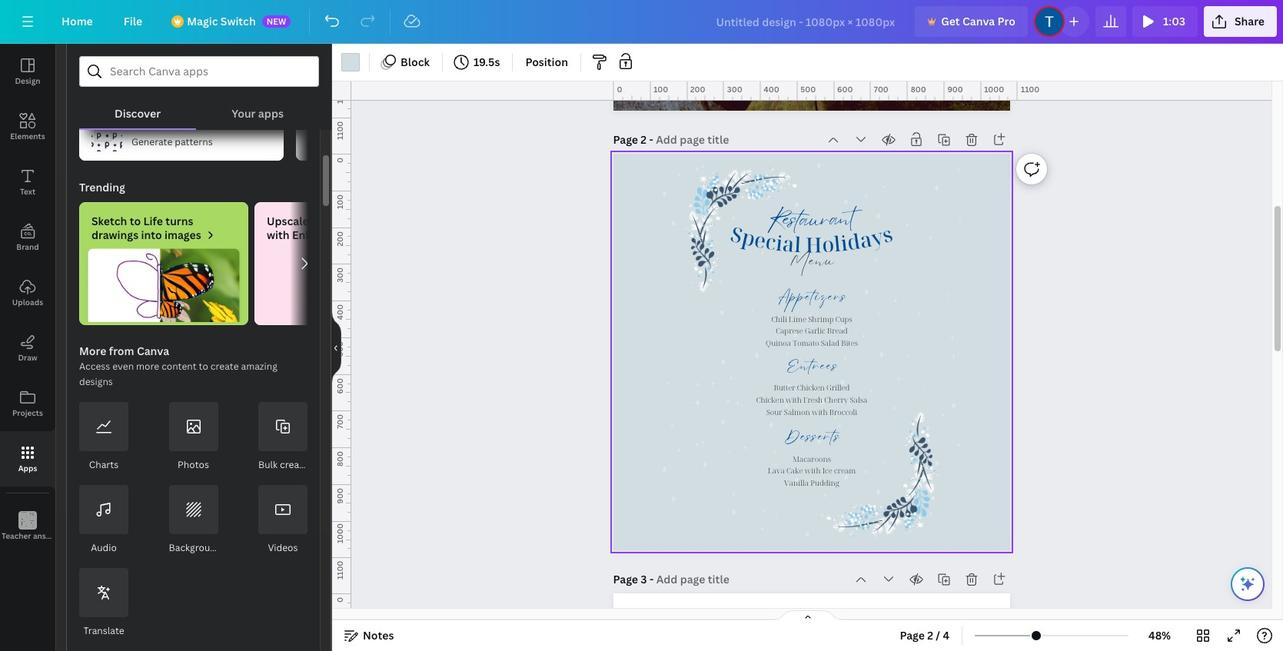 Task type: locate. For each thing, give the bounding box(es) containing it.
1 vertical spatial page
[[613, 572, 638, 587]]

apps button
[[0, 432, 55, 487]]

page 3 -
[[613, 572, 657, 587]]

19.5s button
[[449, 50, 506, 75]]

2 vertical spatial page
[[900, 628, 925, 643]]

cream
[[834, 466, 856, 476]]

i right 'o'
[[839, 229, 849, 257]]

0 horizontal spatial 2
[[641, 132, 647, 147]]

with down 'macaroons'
[[805, 466, 821, 476]]

200
[[691, 84, 706, 95], [335, 231, 345, 246]]

create inside more from canva element
[[280, 458, 308, 472]]

canva inside more from canva access even more content to create amazing designs
[[137, 344, 169, 358]]

0 vertical spatial 300
[[728, 84, 743, 95]]

with inside upscale images using ai with enhancer
[[267, 228, 290, 242]]

1 vertical spatial 400
[[335, 305, 345, 320]]

2 - from the top
[[650, 572, 654, 587]]

100 up upscale images using ai with enhancer
[[335, 194, 345, 209]]

brand
[[16, 242, 39, 252]]

1 vertical spatial 2
[[928, 628, 934, 643]]

desserts
[[784, 436, 841, 454]]

1 horizontal spatial to
[[199, 360, 208, 373]]

get
[[942, 14, 960, 28]]

0
[[617, 84, 623, 95], [335, 158, 345, 163], [335, 598, 345, 603]]

a picture of a dog's face vertically divided into two parts. face's left side is blurry and right side is clear. image
[[255, 248, 424, 325]]

0 vertical spatial 400
[[764, 84, 780, 95]]

patternedai
[[132, 118, 195, 133]]

1 horizontal spatial 500
[[801, 84, 816, 95]]

more
[[136, 360, 159, 373]]

0 horizontal spatial 200
[[335, 231, 345, 246]]

0 horizontal spatial a
[[782, 229, 796, 258]]

your apps
[[232, 106, 284, 121]]

1 horizontal spatial 2
[[928, 628, 934, 643]]

0 vertical spatial 2
[[641, 132, 647, 147]]

uploads
[[12, 297, 43, 308]]

l inside h o l i d a y s
[[833, 229, 842, 258]]

get canva pro
[[942, 14, 1016, 28]]

discover button
[[79, 87, 196, 128]]

1 vertical spatial to
[[199, 360, 208, 373]]

0 vertical spatial 900
[[948, 84, 964, 95]]

1 horizontal spatial 100
[[654, 84, 669, 95]]

3
[[641, 572, 647, 587]]

l right r
[[833, 229, 842, 258]]

1 vertical spatial 800
[[335, 452, 345, 467]]

s
[[728, 220, 746, 250]]

cake
[[787, 466, 803, 476]]

2
[[641, 132, 647, 147], [928, 628, 934, 643]]

100 up page 2 -
[[654, 84, 669, 95]]

1 horizontal spatial 900
[[948, 84, 964, 95]]

cherry
[[824, 395, 848, 405]]

1 horizontal spatial 400
[[764, 84, 780, 95]]

i
[[775, 229, 785, 257], [839, 229, 849, 257]]

0 horizontal spatial 700
[[335, 415, 345, 430]]

grilled
[[827, 383, 850, 393]]

0 vertical spatial page
[[613, 132, 638, 147]]

1 vertical spatial 600
[[335, 378, 345, 394]]

1 vertical spatial 300
[[335, 268, 345, 283]]

to inside more from canva access even more content to create amazing designs
[[199, 360, 208, 373]]

home
[[62, 14, 93, 28]]

file button
[[111, 6, 155, 37]]

answer
[[33, 531, 60, 542]]

1 horizontal spatial create
[[280, 458, 308, 472]]

Search Canva apps search field
[[110, 57, 288, 86]]

garlic
[[805, 326, 826, 336]]

s left u
[[789, 218, 797, 246]]

1 vertical spatial canva
[[137, 344, 169, 358]]

h o l i d a y s
[[806, 220, 896, 259]]

1 vertical spatial -
[[650, 572, 654, 587]]

0 vertical spatial -
[[650, 132, 654, 147]]

1 i from the left
[[775, 229, 785, 257]]

c
[[764, 227, 778, 256]]

600
[[838, 84, 853, 95], [335, 378, 345, 394]]

images inside upscale images using ai with enhancer
[[311, 214, 348, 228]]

1 vertical spatial chicken
[[756, 395, 784, 405]]

0 vertical spatial 700
[[874, 84, 889, 95]]

y
[[868, 222, 886, 252]]

text
[[20, 186, 35, 197]]

1000 down #d2dde1 image
[[335, 84, 345, 104]]

700
[[874, 84, 889, 95], [335, 415, 345, 430]]

create
[[211, 360, 239, 373], [280, 458, 308, 472]]

1 horizontal spatial chicken
[[797, 383, 825, 393]]

0 vertical spatial chicken
[[797, 383, 825, 393]]

- for page 3 -
[[650, 572, 654, 587]]

l left the h
[[794, 230, 802, 258]]

1000 down 'pro'
[[985, 84, 1005, 95]]

2 for -
[[641, 132, 647, 147]]

-
[[650, 132, 654, 147], [650, 572, 654, 587]]

i right e
[[775, 229, 785, 257]]

i inside s p e c i a l
[[775, 229, 785, 257]]

2 i from the left
[[839, 229, 849, 257]]

1000
[[335, 84, 345, 104], [985, 84, 1005, 95], [335, 524, 345, 544]]

entrees butter chicken grilled chicken with fresh cherry salsa sour salmon with broccoli
[[756, 365, 867, 417]]

generate
[[132, 135, 173, 148]]

tomato
[[793, 338, 819, 348]]

0 vertical spatial create
[[211, 360, 239, 373]]

design
[[15, 75, 40, 86]]

0 horizontal spatial 400
[[335, 305, 345, 320]]

with
[[267, 228, 290, 242], [786, 395, 802, 405], [812, 407, 828, 417], [805, 466, 821, 476]]

1 vertical spatial 0
[[335, 158, 345, 163]]

vanilla
[[784, 478, 809, 488]]

0 up page 2 -
[[617, 84, 623, 95]]

main menu bar
[[0, 0, 1284, 44]]

upscale images using ai with enhancer
[[267, 214, 392, 242]]

apps
[[18, 463, 37, 474]]

1 vertical spatial page title text field
[[657, 572, 731, 588]]

teacher
[[2, 531, 31, 542]]

to right content
[[199, 360, 208, 373]]

0 up upscale images using ai with enhancer
[[335, 158, 345, 163]]

chicken
[[797, 383, 825, 393], [756, 395, 784, 405]]

videos
[[268, 542, 298, 555]]

page 2 -
[[613, 132, 656, 147]]

d
[[845, 227, 862, 256]]

position button
[[520, 50, 575, 75]]

patternedai generate patterns
[[132, 118, 213, 148]]

1 vertical spatial create
[[280, 458, 308, 472]]

share
[[1235, 14, 1265, 28]]

create left amazing
[[211, 360, 239, 373]]

2 horizontal spatial a
[[858, 225, 874, 254]]

1 vertical spatial 500
[[335, 341, 345, 357]]

l inside s p e c i a l
[[794, 230, 802, 258]]

h
[[806, 231, 822, 259]]

canva left 'pro'
[[963, 14, 996, 28]]

1 page title text field from the top
[[656, 132, 731, 148]]

0 horizontal spatial create
[[211, 360, 239, 373]]

0 vertical spatial 1100
[[1021, 84, 1040, 95]]

1 horizontal spatial a
[[830, 218, 843, 246]]

0 horizontal spatial to
[[130, 214, 141, 228]]

500 down "a picture of a dog's face vertically divided into two parts. face's left side is blurry and right side is clear."
[[335, 341, 345, 357]]

canva up more
[[137, 344, 169, 358]]

0 vertical spatial 800
[[911, 84, 927, 95]]

0 vertical spatial 600
[[838, 84, 853, 95]]

u
[[810, 219, 822, 246]]

0 horizontal spatial 600
[[335, 378, 345, 394]]

bulk
[[258, 458, 278, 472]]

2 inside button
[[928, 628, 934, 643]]

2 page title text field from the top
[[657, 572, 731, 588]]

fresh
[[803, 395, 823, 405]]

a inside s p e c i a l
[[782, 229, 796, 258]]

photos
[[178, 458, 209, 472]]

draw button
[[0, 321, 55, 376]]

400
[[764, 84, 780, 95], [335, 305, 345, 320]]

0 horizontal spatial canva
[[137, 344, 169, 358]]

r
[[821, 219, 832, 246]]

0 up notes button in the bottom of the page
[[335, 598, 345, 603]]

u r a n t
[[810, 216, 859, 246]]

1 horizontal spatial 700
[[874, 84, 889, 95]]

chicken up fresh at the right bottom of the page
[[797, 383, 825, 393]]

patternedai image
[[92, 121, 122, 152]]

2 for /
[[928, 628, 934, 643]]

images right into
[[165, 228, 201, 242]]

images
[[311, 214, 348, 228], [165, 228, 201, 242]]

position
[[526, 55, 569, 69]]

Page title text field
[[656, 132, 731, 148], [657, 572, 731, 588]]

s right the t
[[879, 220, 896, 249]]

1 vertical spatial 100
[[335, 194, 345, 209]]

images left using
[[311, 214, 348, 228]]

0 horizontal spatial images
[[165, 228, 201, 242]]

chicken up sour
[[756, 395, 784, 405]]

salmon
[[784, 407, 810, 417]]

create right bulk
[[280, 458, 308, 472]]

1 horizontal spatial canva
[[963, 14, 996, 28]]

0 horizontal spatial 500
[[335, 341, 345, 357]]

1 - from the top
[[650, 132, 654, 147]]

page for page 3
[[613, 572, 638, 587]]

900
[[948, 84, 964, 95], [335, 488, 345, 504]]

300
[[728, 84, 743, 95], [335, 268, 345, 283]]

1 horizontal spatial s
[[879, 220, 896, 249]]

more from canva element
[[79, 402, 308, 639]]

designs
[[79, 375, 113, 388]]

0 horizontal spatial l
[[794, 230, 802, 258]]

0 horizontal spatial i
[[775, 229, 785, 257]]

n
[[840, 216, 855, 245]]

a for p
[[782, 229, 796, 258]]

a inside h o l i d a y s
[[858, 225, 874, 254]]

with inside desserts macaroons lava cake with ice cream vanilla pudding
[[805, 466, 821, 476]]

0 horizontal spatial 900
[[335, 488, 345, 504]]

0 vertical spatial 100
[[654, 84, 669, 95]]

more
[[79, 344, 106, 358]]

0 vertical spatial to
[[130, 214, 141, 228]]

0 vertical spatial 200
[[691, 84, 706, 95]]

1 horizontal spatial images
[[311, 214, 348, 228]]

500 down design title "text field"
[[801, 84, 816, 95]]

with left enhancer
[[267, 228, 290, 242]]

1 horizontal spatial 300
[[728, 84, 743, 95]]

0 vertical spatial page title text field
[[656, 132, 731, 148]]

using
[[351, 214, 379, 228]]

page title text field for page 3 -
[[657, 572, 731, 588]]

0 vertical spatial canva
[[963, 14, 996, 28]]

magic
[[187, 14, 218, 28]]

drawings
[[92, 228, 139, 242]]

1 vertical spatial 200
[[335, 231, 345, 246]]

1 horizontal spatial l
[[833, 229, 842, 258]]

to left life
[[130, 214, 141, 228]]

0 horizontal spatial s
[[789, 218, 797, 246]]

1 horizontal spatial i
[[839, 229, 849, 257]]

your
[[232, 106, 256, 121]]



Task type: describe. For each thing, give the bounding box(es) containing it.
block
[[401, 55, 430, 69]]

0 horizontal spatial 300
[[335, 268, 345, 283]]

caprese
[[776, 326, 803, 336]]

1 vertical spatial 700
[[335, 415, 345, 430]]

page 2 / 4 button
[[894, 624, 956, 648]]

salad
[[821, 338, 840, 348]]

magic switch
[[187, 14, 256, 28]]

enhancer
[[292, 228, 342, 242]]

hide image
[[332, 311, 342, 385]]

page title text field for page 2 -
[[656, 132, 731, 148]]

file
[[124, 14, 142, 28]]

1:03
[[1164, 14, 1186, 28]]

1 vertical spatial 900
[[335, 488, 345, 504]]

sketch to life turns drawings into images
[[92, 214, 201, 242]]

audio
[[91, 542, 117, 555]]

bread
[[827, 326, 848, 336]]

desserts macaroons lava cake with ice cream vanilla pudding
[[768, 436, 856, 488]]

text button
[[0, 155, 55, 210]]

draw
[[18, 352, 37, 363]]

bulk create
[[258, 458, 308, 472]]

appetizers
[[778, 296, 847, 314]]

turns
[[166, 214, 193, 228]]

side panel tab list
[[0, 44, 78, 555]]

48% button
[[1135, 624, 1185, 648]]

with down fresh at the right bottom of the page
[[812, 407, 828, 417]]

1 horizontal spatial 600
[[838, 84, 853, 95]]

share button
[[1205, 6, 1278, 37]]

#d2dde1 image
[[342, 53, 360, 72]]

patterns
[[175, 135, 213, 148]]

keys
[[62, 531, 78, 542]]

1 horizontal spatial 800
[[911, 84, 927, 95]]

life
[[143, 214, 163, 228]]

0 horizontal spatial 800
[[335, 452, 345, 467]]

projects button
[[0, 376, 55, 432]]

Design title text field
[[704, 6, 909, 37]]

broccoli
[[829, 407, 858, 417]]

pro
[[998, 14, 1016, 28]]

apps
[[258, 106, 284, 121]]

1 horizontal spatial 200
[[691, 84, 706, 95]]

canva inside button
[[963, 14, 996, 28]]

0 horizontal spatial 100
[[335, 194, 345, 209]]

e
[[753, 225, 769, 255]]

1:03 button
[[1133, 6, 1198, 37]]

/
[[936, 628, 941, 643]]

2 vertical spatial 0
[[335, 598, 345, 603]]

48%
[[1149, 628, 1172, 643]]

to inside sketch to life turns drawings into images
[[130, 214, 141, 228]]

ai
[[381, 214, 392, 228]]

quinoa
[[766, 338, 791, 348]]

uploads button
[[0, 265, 55, 321]]

new
[[267, 15, 286, 27]]

lime
[[789, 314, 807, 324]]

access
[[79, 360, 110, 373]]

pudding
[[810, 478, 840, 488]]

design button
[[0, 44, 55, 99]]

macaroons
[[793, 454, 831, 464]]

content
[[162, 360, 197, 373]]

sour
[[766, 407, 782, 417]]

salsa
[[850, 395, 867, 405]]

entrees
[[787, 365, 838, 383]]

0 horizontal spatial chicken
[[756, 395, 784, 405]]

elements
[[10, 131, 45, 142]]

i inside h o l i d a y s
[[839, 229, 849, 257]]

a inside u r a n t
[[830, 218, 843, 246]]

projects
[[12, 408, 43, 418]]

switch
[[221, 14, 256, 28]]

with up salmon
[[786, 395, 802, 405]]

1000 right videos
[[335, 524, 345, 544]]

1 vertical spatial 1100
[[335, 122, 345, 140]]

chili
[[771, 314, 787, 324]]

0 vertical spatial 500
[[801, 84, 816, 95]]

lava
[[768, 466, 785, 476]]

notes button
[[338, 624, 400, 648]]

show pages image
[[771, 610, 845, 622]]

a for o
[[858, 225, 874, 254]]

p
[[740, 223, 758, 253]]

2 vertical spatial 1100
[[335, 562, 345, 580]]

from
[[109, 344, 134, 358]]

background
[[169, 542, 222, 555]]

canva assistant image
[[1239, 575, 1258, 594]]

page inside button
[[900, 628, 925, 643]]

cups
[[836, 314, 852, 324]]

translate
[[83, 625, 124, 638]]

block button
[[376, 50, 436, 75]]

19.5s
[[474, 55, 500, 69]]

- for page 2 -
[[650, 132, 654, 147]]

page 2 / 4
[[900, 628, 950, 643]]

get canva pro button
[[916, 6, 1028, 37]]

create inside more from canva access even more content to create amazing designs
[[211, 360, 239, 373]]

discover
[[115, 106, 161, 121]]

trending
[[79, 180, 125, 195]]

0 vertical spatial 0
[[617, 84, 623, 95]]

images inside sketch to life turns drawings into images
[[165, 228, 201, 242]]

s p e c i a l
[[728, 220, 802, 258]]

sketch
[[92, 214, 127, 228]]

;
[[27, 532, 29, 542]]

page for page 2
[[613, 132, 638, 147]]

s inside h o l i d a y s
[[879, 220, 896, 249]]

chili lime shrimp cups caprese garlic bread quinoa tomato salad bites
[[766, 314, 858, 348]]

notes
[[363, 628, 394, 643]]

ice
[[822, 466, 832, 476]]

o
[[821, 230, 835, 259]]

outline of half a butterfly on the left, transformed into a vibrant image on the right. illustrates the app's sketch-to-image feature. image
[[79, 248, 248, 323]]

bites
[[841, 338, 858, 348]]



Task type: vqa. For each thing, say whether or not it's contained in the screenshot.


